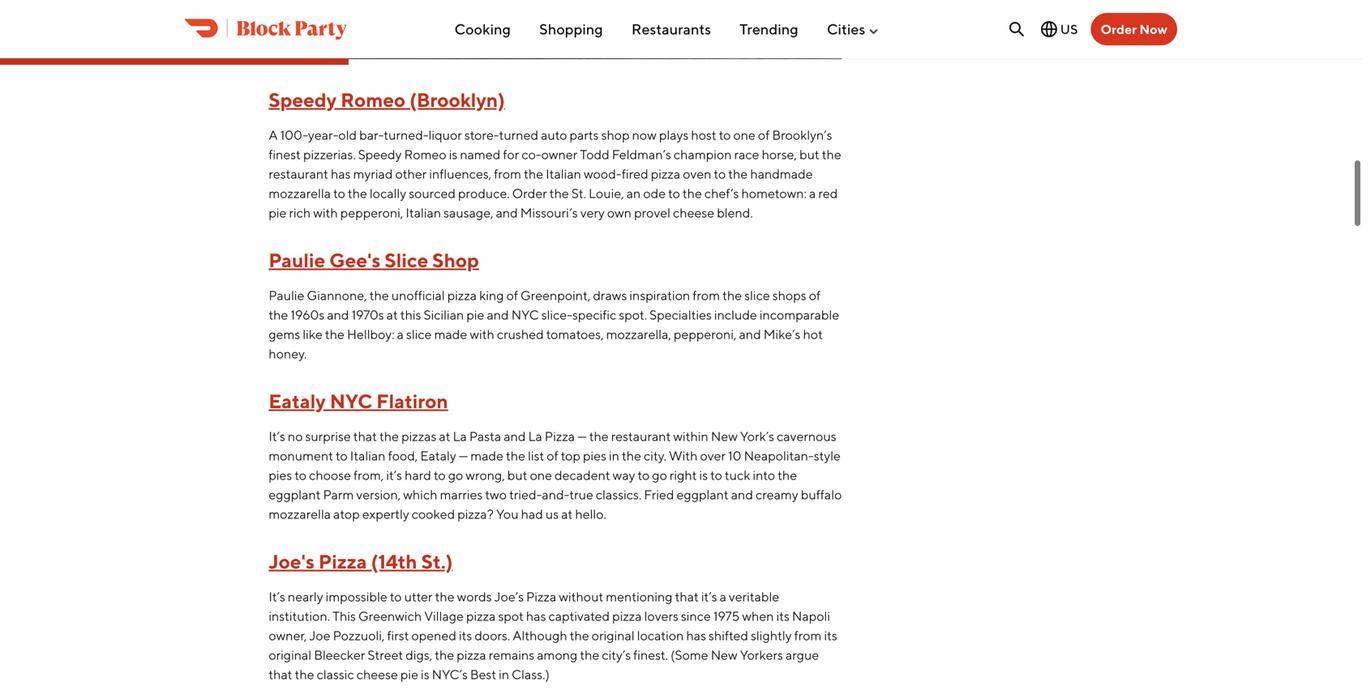 Task type: vqa. For each thing, say whether or not it's contained in the screenshot.
the bottommost pepperoni,
yes



Task type: describe. For each thing, give the bounding box(es) containing it.
globe line image
[[1039, 19, 1059, 39]]

and right pasta
[[504, 429, 526, 444]]

0 horizontal spatial slice
[[406, 327, 432, 342]]

order inside a 100-year-old bar-turned-liquor store-turned auto parts shop now plays host to one of brooklyn's finest pizzerias. speedy romeo is named for co-owner todd feldman's champion race horse, but the restaurant has myriad other influences, from the italian wood-fired pizza oven to the handmade mozzarella to the locally sourced produce. order the st. louie, an ode to the chef's hometown: a red pie rich with pepperoni, italian sausage, and missouri's very own provel cheese blend.
[[512, 186, 547, 201]]

cheese inside a 100-year-old bar-turned-liquor store-turned auto parts shop now plays host to one of brooklyn's finest pizzerias. speedy romeo is named for co-owner todd feldman's champion race horse, but the restaurant has myriad other influences, from the italian wood-fired pizza oven to the handmade mozzarella to the locally sourced produce. order the st. louie, an ode to the chef's hometown: a red pie rich with pepperoni, italian sausage, and missouri's very own provel cheese blend.
[[673, 205, 715, 220]]

paulie for paulie gee's slice shop
[[269, 249, 325, 272]]

plays
[[659, 127, 689, 143]]

the down brooklyn's
[[822, 147, 841, 162]]

and inside a 100-year-old bar-turned-liquor store-turned auto parts shop now plays host to one of brooklyn's finest pizzerias. speedy romeo is named for co-owner todd feldman's champion race horse, but the restaurant has myriad other influences, from the italian wood-fired pizza oven to the handmade mozzarella to the locally sourced produce. order the st. louie, an ode to the chef's hometown: a red pie rich with pepperoni, italian sausage, and missouri's very own provel cheese blend.
[[496, 205, 518, 220]]

cheese inside it's nearly impossible to utter the words joe's pizza without mentioning that it's a veritable institution. this greenwich village pizza spot has captivated pizza lovers since 1975 when its napoli owner, joe pozzuoli, first opened its doors. although the original location has shifted slightly from its original bleecker street digs, the pizza remains among the city's finest. (some new yorkers argue that the classic cheese pie is nyc's best in class.)
[[357, 667, 398, 683]]

champion
[[674, 147, 732, 162]]

and down include
[[739, 327, 761, 342]]

0 horizontal spatial —
[[459, 448, 468, 464]]

without
[[559, 589, 603, 605]]

doors.
[[475, 628, 510, 644]]

cavernous
[[777, 429, 837, 444]]

pie inside a 100-year-old bar-turned-liquor store-turned auto parts shop now plays host to one of brooklyn's finest pizzerias. speedy romeo is named for co-owner todd feldman's champion race horse, but the restaurant has myriad other influences, from the italian wood-fired pizza oven to the handmade mozzarella to the locally sourced produce. order the st. louie, an ode to the chef's hometown: a red pie rich with pepperoni, italian sausage, and missouri's very own provel cheese blend.
[[269, 205, 287, 220]]

0 vertical spatial speedy
[[269, 88, 337, 111]]

you
[[496, 507, 519, 522]]

sicilian
[[424, 307, 464, 323]]

chef's
[[705, 186, 739, 201]]

2 go from the left
[[652, 468, 667, 483]]

nyc inside the paulie giannone, the unofficial pizza king of greenpoint, draws inspiration from the slice shops of the 1960s and 1970s at this sicilian pie and nyc slice-specific spot. specialties include incomparable gems like the hellboy: a slice made with crushed tomatoes, mozzarella, pepperoni, and mike's hot honey.
[[511, 307, 539, 323]]

first
[[387, 628, 409, 644]]

bleecker
[[314, 648, 365, 663]]

into
[[753, 468, 775, 483]]

1 vertical spatial pizza
[[319, 550, 367, 574]]

to down over
[[710, 468, 722, 483]]

the up gems
[[269, 307, 288, 323]]

paulie for paulie giannone, the unofficial pizza king of greenpoint, draws inspiration from the slice shops of the 1960s and 1970s at this sicilian pie and nyc slice-specific spot. specialties include incomparable gems like the hellboy: a slice made with crushed tomatoes, mozzarella, pepperoni, and mike's hot honey.
[[269, 288, 304, 303]]

mozzarella inside a 100-year-old bar-turned-liquor store-turned auto parts shop now plays host to one of brooklyn's finest pizzerias. speedy romeo is named for co-owner todd feldman's champion race horse, but the restaurant has myriad other influences, from the italian wood-fired pizza oven to the handmade mozzarella to the locally sourced produce. order the st. louie, an ode to the chef's hometown: a red pie rich with pepperoni, italian sausage, and missouri's very own provel cheese blend.
[[269, 186, 331, 201]]

paulie giannone, the unofficial pizza king of greenpoint, draws inspiration from the slice shops of the 1960s and 1970s at this sicilian pie and nyc slice-specific spot. specialties include incomparable gems like the hellboy: a slice made with crushed tomatoes, mozzarella, pepperoni, and mike's hot honey.
[[269, 288, 839, 362]]

within
[[673, 429, 709, 444]]

the right like
[[325, 327, 345, 342]]

a 100-year-old bar-turned-liquor store-turned auto parts shop now plays host to one of brooklyn's finest pizzerias. speedy romeo is named for co-owner todd feldman's champion race horse, but the restaurant has myriad other influences, from the italian wood-fired pizza oven to the handmade mozzarella to the locally sourced produce. order the st. louie, an ode to the chef's hometown: a red pie rich with pepperoni, italian sausage, and missouri's very own provel cheese blend.
[[269, 127, 841, 220]]

in inside it's nearly impossible to utter the words joe's pizza without mentioning that it's a veritable institution. this greenwich village pizza spot has captivated pizza lovers since 1975 when its napoli owner, joe pozzuoli, first opened its doors. although the original location has shifted slightly from its original bleecker street digs, the pizza remains among the city's finest. (some new yorkers argue that the classic cheese pie is nyc's best in class.)
[[499, 667, 509, 683]]

doordash blog image
[[185, 19, 347, 40]]

yorkers
[[740, 648, 783, 663]]

0 vertical spatial italian
[[546, 166, 581, 182]]

parts
[[570, 127, 599, 143]]

no
[[288, 429, 303, 444]]

the up village
[[435, 589, 455, 605]]

to up chef's
[[714, 166, 726, 182]]

rich
[[289, 205, 311, 220]]

0 horizontal spatial that
[[269, 667, 292, 683]]

surprise
[[305, 429, 351, 444]]

the up the 1970s on the left top
[[370, 288, 389, 303]]

hellboy:
[[347, 327, 395, 342]]

pizza down mentioning
[[612, 609, 642, 624]]

1970s
[[352, 307, 384, 323]]

(14th
[[371, 550, 417, 574]]

choose
[[309, 468, 351, 483]]

this
[[333, 609, 356, 624]]

hometown:
[[741, 186, 807, 201]]

one inside a 100-year-old bar-turned-liquor store-turned auto parts shop now plays host to one of brooklyn's finest pizzerias. speedy romeo is named for co-owner todd feldman's champion race horse, but the restaurant has myriad other influences, from the italian wood-fired pizza oven to the handmade mozzarella to the locally sourced produce. order the st. louie, an ode to the chef's hometown: a red pie rich with pepperoni, italian sausage, and missouri's very own provel cheese blend.
[[733, 127, 756, 143]]

pie inside the paulie giannone, the unofficial pizza king of greenpoint, draws inspiration from the slice shops of the 1960s and 1970s at this sicilian pie and nyc slice-specific spot. specialties include incomparable gems like the hellboy: a slice made with crushed tomatoes, mozzarella, pepperoni, and mike's hot honey.
[[467, 307, 484, 323]]

st.
[[572, 186, 586, 201]]

way
[[613, 468, 635, 483]]

is inside it's no surprise that the pizzas at la pasta and la pizza — the restaurant within new york's cavernous monument to italian food, eataly — made the list of top pies in the city. with over 10 neapolitan-style pies to choose from, it's hard to go wrong, but one decadent way to go right is to tuck into the eggplant parm version, which marries two tried-and-true classics. fried eggplant and creamy buffalo mozzarella atop expertly cooked pizza? you had us at hello.
[[699, 468, 708, 483]]

gee's
[[329, 249, 381, 272]]

parm
[[323, 487, 354, 503]]

specific
[[573, 307, 616, 323]]

1 vertical spatial pies
[[269, 468, 292, 483]]

it's for it's nearly impossible to utter the words joe's pizza without mentioning that it's a veritable institution. this greenwich village pizza spot has captivated pizza lovers since 1975 when its napoli owner, joe pozzuoli, first opened its doors. although the original location has shifted slightly from its original bleecker street digs, the pizza remains among the city's finest. (some new yorkers argue that the classic cheese pie is nyc's best in class.)
[[269, 589, 285, 605]]

bar-
[[359, 127, 384, 143]]

speedy romeo (brooklyn)
[[269, 88, 505, 111]]

liquor
[[429, 127, 462, 143]]

among
[[537, 648, 578, 663]]

pizza inside the paulie giannone, the unofficial pizza king of greenpoint, draws inspiration from the slice shops of the 1960s and 1970s at this sicilian pie and nyc slice-specific spot. specialties include incomparable gems like the hellboy: a slice made with crushed tomatoes, mozzarella, pepperoni, and mike's hot honey.
[[447, 288, 477, 303]]

0 horizontal spatial its
[[459, 628, 472, 644]]

pizza inside it's no surprise that the pizzas at la pasta and la pizza — the restaurant within new york's cavernous monument to italian food, eataly — made the list of top pies in the city. with over 10 neapolitan-style pies to choose from, it's hard to go wrong, but one decadent way to go right is to tuck into the eggplant parm version, which marries two tried-and-true classics. fried eggplant and creamy buffalo mozzarella atop expertly cooked pizza? you had us at hello.
[[545, 429, 575, 444]]

it's nearly impossible to utter the words joe's pizza without mentioning that it's a veritable institution. this greenwich village pizza spot has captivated pizza lovers since 1975 when its napoli owner, joe pozzuoli, first opened its doors. although the original location has shifted slightly from its original bleecker street digs, the pizza remains among the city's finest. (some new yorkers argue that the classic cheese pie is nyc's best in class.)
[[269, 589, 837, 683]]

new inside it's no surprise that the pizzas at la pasta and la pizza — the restaurant within new york's cavernous monument to italian food, eataly — made the list of top pies in the city. with over 10 neapolitan-style pies to choose from, it's hard to go wrong, but one decadent way to go right is to tuck into the eggplant parm version, which marries two tried-and-true classics. fried eggplant and creamy buffalo mozzarella atop expertly cooked pizza? you had us at hello.
[[711, 429, 738, 444]]

nyc's
[[432, 667, 468, 683]]

mozzarella inside it's no surprise that the pizzas at la pasta and la pizza — the restaurant within new york's cavernous monument to italian food, eataly — made the list of top pies in the city. with over 10 neapolitan-style pies to choose from, it's hard to go wrong, but one decadent way to go right is to tuck into the eggplant parm version, which marries two tried-and-true classics. fried eggplant and creamy buffalo mozzarella atop expertly cooked pizza? you had us at hello.
[[269, 507, 331, 522]]

city's
[[602, 648, 631, 663]]

has inside a 100-year-old bar-turned-liquor store-turned auto parts shop now plays host to one of brooklyn's finest pizzerias. speedy romeo is named for co-owner todd feldman's champion race horse, but the restaurant has myriad other influences, from the italian wood-fired pizza oven to the handmade mozzarella to the locally sourced produce. order the st. louie, an ode to the chef's hometown: a red pie rich with pepperoni, italian sausage, and missouri's very own provel cheese blend.
[[331, 166, 351, 182]]

argue
[[786, 648, 819, 663]]

marries
[[440, 487, 483, 503]]

eataly nyc flatiron link
[[269, 390, 448, 413]]

digs,
[[406, 648, 432, 663]]

1 horizontal spatial order
[[1101, 21, 1137, 37]]

0 vertical spatial original
[[592, 628, 635, 644]]

to right hard
[[434, 468, 446, 483]]

is inside it's nearly impossible to utter the words joe's pizza without mentioning that it's a veritable institution. this greenwich village pizza spot has captivated pizza lovers since 1975 when its napoli owner, joe pozzuoli, first opened its doors. although the original location has shifted slightly from its original bleecker street digs, the pizza remains among the city's finest. (some new yorkers argue that the classic cheese pie is nyc's best in class.)
[[421, 667, 429, 683]]

1 horizontal spatial its
[[776, 609, 790, 624]]

food,
[[388, 448, 418, 464]]

store-
[[464, 127, 499, 143]]

but inside a 100-year-old bar-turned-liquor store-turned auto parts shop now plays host to one of brooklyn's finest pizzerias. speedy romeo is named for co-owner todd feldman's champion race horse, but the restaurant has myriad other influences, from the italian wood-fired pizza oven to the handmade mozzarella to the locally sourced produce. order the st. louie, an ode to the chef's hometown: a red pie rich with pepperoni, italian sausage, and missouri's very own provel cheese blend.
[[799, 147, 820, 162]]

the up way
[[622, 448, 641, 464]]

to right way
[[638, 468, 650, 483]]

greenpoint,
[[521, 288, 591, 303]]

horse,
[[762, 147, 797, 162]]

the down co-
[[524, 166, 543, 182]]

to right the ode
[[668, 186, 680, 201]]

of inside it's no surprise that the pizzas at la pasta and la pizza — the restaurant within new york's cavernous monument to italian food, eataly — made the list of top pies in the city. with over 10 neapolitan-style pies to choose from, it's hard to go wrong, but one decadent way to go right is to tuck into the eggplant parm version, which marries two tried-and-true classics. fried eggplant and creamy buffalo mozzarella atop expertly cooked pizza? you had us at hello.
[[547, 448, 558, 464]]

lovers
[[644, 609, 679, 624]]

auto
[[541, 127, 567, 143]]

the down captivated
[[570, 628, 589, 644]]

turned-
[[384, 127, 429, 143]]

pizza up best
[[457, 648, 486, 663]]

when
[[742, 609, 774, 624]]

one inside it's no surprise that the pizzas at la pasta and la pizza — the restaurant within new york's cavernous monument to italian food, eataly — made the list of top pies in the city. with over 10 neapolitan-style pies to choose from, it's hard to go wrong, but one decadent way to go right is to tuck into the eggplant parm version, which marries two tried-and-true classics. fried eggplant and creamy buffalo mozzarella atop expertly cooked pizza? you had us at hello.
[[530, 468, 552, 483]]

village
[[424, 609, 464, 624]]

list
[[528, 448, 544, 464]]

slice
[[385, 249, 428, 272]]

2 horizontal spatial at
[[561, 507, 573, 522]]

it's inside it's no surprise that the pizzas at la pasta and la pizza — the restaurant within new york's cavernous monument to italian food, eataly — made the list of top pies in the city. with over 10 neapolitan-style pies to choose from, it's hard to go wrong, but one decadent way to go right is to tuck into the eggplant parm version, which marries two tried-and-true classics. fried eggplant and creamy buffalo mozzarella atop expertly cooked pizza? you had us at hello.
[[386, 468, 402, 483]]

the left list at the bottom of page
[[506, 448, 525, 464]]

wood-
[[584, 166, 622, 182]]

2 horizontal spatial has
[[686, 628, 706, 644]]

crushed
[[497, 327, 544, 342]]

year-
[[308, 127, 338, 143]]

old
[[338, 127, 357, 143]]

1 vertical spatial has
[[526, 609, 546, 624]]

trending
[[740, 20, 798, 38]]

and down tuck
[[731, 487, 753, 503]]

the down oven
[[683, 186, 702, 201]]

with inside the paulie giannone, the unofficial pizza king of greenpoint, draws inspiration from the slice shops of the 1960s and 1970s at this sicilian pie and nyc slice-specific spot. specialties include incomparable gems like the hellboy: a slice made with crushed tomatoes, mozzarella, pepperoni, and mike's hot honey.
[[470, 327, 494, 342]]

0 horizontal spatial original
[[269, 648, 312, 663]]

it's inside it's nearly impossible to utter the words joe's pizza without mentioning that it's a veritable institution. this greenwich village pizza spot has captivated pizza lovers since 1975 when its napoli owner, joe pozzuoli, first opened its doors. although the original location has shifted slightly from its original bleecker street digs, the pizza remains among the city's finest. (some new yorkers argue that the classic cheese pie is nyc's best in class.)
[[701, 589, 717, 605]]

the up nyc's at the left of page
[[435, 648, 454, 663]]

like
[[303, 327, 323, 342]]

cooked
[[412, 507, 455, 522]]

hot
[[803, 327, 823, 342]]

turned
[[499, 127, 538, 143]]

pepperoni, inside the paulie giannone, the unofficial pizza king of greenpoint, draws inspiration from the slice shops of the 1960s and 1970s at this sicilian pie and nyc slice-specific spot. specialties include incomparable gems like the hellboy: a slice made with crushed tomatoes, mozzarella, pepperoni, and mike's hot honey.
[[674, 327, 737, 342]]

provel
[[634, 205, 671, 220]]

locally
[[370, 186, 406, 201]]

trending link
[[740, 14, 798, 44]]

two
[[485, 487, 507, 503]]

of up incomparable
[[809, 288, 821, 303]]

flatiron
[[376, 390, 448, 413]]

fried
[[644, 487, 674, 503]]

a inside it's nearly impossible to utter the words joe's pizza without mentioning that it's a veritable institution. this greenwich village pizza spot has captivated pizza lovers since 1975 when its napoli owner, joe pozzuoli, first opened its doors. although the original location has shifted slightly from its original bleecker street digs, the pizza remains among the city's finest. (some new yorkers argue that the classic cheese pie is nyc's best in class.)
[[720, 589, 726, 605]]

1 go from the left
[[448, 468, 463, 483]]

the left the classic in the left bottom of the page
[[295, 667, 314, 683]]

influences,
[[429, 166, 492, 182]]

to down pizzerias.
[[333, 186, 345, 201]]

atop
[[333, 507, 360, 522]]

made inside it's no surprise that the pizzas at la pasta and la pizza — the restaurant within new york's cavernous monument to italian food, eataly — made the list of top pies in the city. with over 10 neapolitan-style pies to choose from, it's hard to go wrong, but one decadent way to go right is to tuck into the eggplant parm version, which marries two tried-and-true classics. fried eggplant and creamy buffalo mozzarella atop expertly cooked pizza? you had us at hello.
[[471, 448, 504, 464]]

1 horizontal spatial italian
[[406, 205, 441, 220]]

but inside it's no surprise that the pizzas at la pasta and la pizza — the restaurant within new york's cavernous monument to italian food, eataly — made the list of top pies in the city. with over 10 neapolitan-style pies to choose from, it's hard to go wrong, but one decadent way to go right is to tuck into the eggplant parm version, which marries two tried-and-true classics. fried eggplant and creamy buffalo mozzarella atop expertly cooked pizza? you had us at hello.
[[507, 468, 527, 483]]

to inside it's nearly impossible to utter the words joe's pizza without mentioning that it's a veritable institution. this greenwich village pizza spot has captivated pizza lovers since 1975 when its napoli owner, joe pozzuoli, first opened its doors. although the original location has shifted slightly from its original bleecker street digs, the pizza remains among the city's finest. (some new yorkers argue that the classic cheese pie is nyc's best in class.)
[[390, 589, 402, 605]]

greenwich
[[358, 609, 422, 624]]

with
[[669, 448, 698, 464]]

inspiration
[[630, 288, 690, 303]]

restaurant inside a 100-year-old bar-turned-liquor store-turned auto parts shop now plays host to one of brooklyn's finest pizzerias. speedy romeo is named for co-owner todd feldman's champion race horse, but the restaurant has myriad other influences, from the italian wood-fired pizza oven to the handmade mozzarella to the locally sourced produce. order the st. louie, an ode to the chef's hometown: a red pie rich with pepperoni, italian sausage, and missouri's very own provel cheese blend.
[[269, 166, 328, 182]]

todd
[[580, 147, 610, 162]]

cities link
[[827, 14, 880, 44]]

pizzerias.
[[303, 147, 356, 162]]

slightly
[[751, 628, 792, 644]]

brooklyn's
[[772, 127, 832, 143]]

order now link
[[1091, 13, 1177, 45]]

paulie gee's slice shop
[[269, 249, 479, 272]]



Task type: locate. For each thing, give the bounding box(es) containing it.
1 vertical spatial italian
[[406, 205, 441, 220]]

to right host
[[719, 127, 731, 143]]

1 vertical spatial order
[[512, 186, 547, 201]]

2 horizontal spatial its
[[824, 628, 837, 644]]

from inside a 100-year-old bar-turned-liquor store-turned auto parts shop now plays host to one of brooklyn's finest pizzerias. speedy romeo is named for co-owner todd feldman's champion race horse, but the restaurant has myriad other influences, from the italian wood-fired pizza oven to the handmade mozzarella to the locally sourced produce. order the st. louie, an ode to the chef's hometown: a red pie rich with pepperoni, italian sausage, and missouri's very own provel cheese blend.
[[494, 166, 521, 182]]

1 vertical spatial paulie
[[269, 288, 304, 303]]

0 horizontal spatial pies
[[269, 468, 292, 483]]

italian
[[546, 166, 581, 182], [406, 205, 441, 220], [350, 448, 386, 464]]

pepperoni, down locally
[[340, 205, 403, 220]]

host
[[691, 127, 717, 143]]

is inside a 100-year-old bar-turned-liquor store-turned auto parts shop now plays host to one of brooklyn's finest pizzerias. speedy romeo is named for co-owner todd feldman's champion race horse, but the restaurant has myriad other influences, from the italian wood-fired pizza oven to the handmade mozzarella to the locally sourced produce. order the st. louie, an ode to the chef's hometown: a red pie rich with pepperoni, italian sausage, and missouri's very own provel cheese blend.
[[449, 147, 458, 162]]

0 vertical spatial —
[[577, 429, 587, 444]]

a up 1975
[[720, 589, 726, 605]]

pies
[[583, 448, 606, 464], [269, 468, 292, 483]]

the down the myriad
[[348, 186, 367, 201]]

pizza up top
[[545, 429, 575, 444]]

is right right
[[699, 468, 708, 483]]

2 horizontal spatial a
[[809, 186, 816, 201]]

at right us
[[561, 507, 573, 522]]

2 paulie from the top
[[269, 288, 304, 303]]

0 horizontal spatial in
[[499, 667, 509, 683]]

pepperoni,
[[340, 205, 403, 220], [674, 327, 737, 342]]

0 horizontal spatial la
[[453, 429, 467, 444]]

0 horizontal spatial a
[[397, 327, 404, 342]]

a
[[269, 127, 278, 143]]

although
[[513, 628, 567, 644]]

shop
[[432, 249, 479, 272]]

pizza down words
[[466, 609, 496, 624]]

of
[[758, 127, 770, 143], [506, 288, 518, 303], [809, 288, 821, 303], [547, 448, 558, 464]]

order
[[1101, 21, 1137, 37], [512, 186, 547, 201]]

1 vertical spatial at
[[439, 429, 450, 444]]

1 vertical spatial but
[[507, 468, 527, 483]]

top
[[561, 448, 581, 464]]

0 horizontal spatial order
[[512, 186, 547, 201]]

st.)
[[421, 550, 453, 574]]

eataly up no
[[269, 390, 326, 413]]

joe's
[[494, 589, 524, 605]]

has down since
[[686, 628, 706, 644]]

in right best
[[499, 667, 509, 683]]

of up horse,
[[758, 127, 770, 143]]

nyc up the crushed
[[511, 307, 539, 323]]

1 new from the top
[[711, 429, 738, 444]]

2 mozzarella from the top
[[269, 507, 331, 522]]

0 vertical spatial it's
[[386, 468, 402, 483]]

very
[[580, 205, 605, 220]]

1 horizontal spatial but
[[799, 147, 820, 162]]

is up influences,
[[449, 147, 458, 162]]

pizza up sicilian
[[447, 288, 477, 303]]

1 horizontal spatial pepperoni,
[[674, 327, 737, 342]]

2 vertical spatial italian
[[350, 448, 386, 464]]

speedy inside a 100-year-old bar-turned-liquor store-turned auto parts shop now plays host to one of brooklyn's finest pizzerias. speedy romeo is named for co-owner todd feldman's champion race horse, but the restaurant has myriad other influences, from the italian wood-fired pizza oven to the handmade mozzarella to the locally sourced produce. order the st. louie, an ode to the chef's hometown: a red pie rich with pepperoni, italian sausage, and missouri's very own provel cheese blend.
[[358, 147, 402, 162]]

a left red
[[809, 186, 816, 201]]

(brooklyn)
[[410, 88, 505, 111]]

0 vertical spatial in
[[609, 448, 619, 464]]

veritable
[[729, 589, 779, 605]]

joe's pizza (14th st.)
[[269, 550, 453, 574]]

pizza up the ode
[[651, 166, 680, 182]]

of right king
[[506, 288, 518, 303]]

0 horizontal spatial cheese
[[357, 667, 398, 683]]

1 mozzarella from the top
[[269, 186, 331, 201]]

classics.
[[596, 487, 642, 503]]

co-
[[522, 147, 541, 162]]

to up the choose
[[336, 448, 348, 464]]

order left now
[[1101, 21, 1137, 37]]

new up 10 at the bottom of page
[[711, 429, 738, 444]]

0 horizontal spatial has
[[331, 166, 351, 182]]

100-
[[280, 127, 308, 143]]

specialties
[[650, 307, 712, 323]]

italian down owner
[[546, 166, 581, 182]]

that inside it's no surprise that the pizzas at la pasta and la pizza — the restaurant within new york's cavernous monument to italian food, eataly — made the list of top pies in the city. with over 10 neapolitan-style pies to choose from, it's hard to go wrong, but one decadent way to go right is to tuck into the eggplant parm version, which marries two tried-and-true classics. fried eggplant and creamy buffalo mozzarella atop expertly cooked pizza? you had us at hello.
[[353, 429, 377, 444]]

the down race at the right top of the page
[[728, 166, 748, 182]]

0 vertical spatial nyc
[[511, 307, 539, 323]]

of inside a 100-year-old bar-turned-liquor store-turned auto parts shop now plays host to one of brooklyn's finest pizzerias. speedy romeo is named for co-owner todd feldman's champion race horse, but the restaurant has myriad other influences, from the italian wood-fired pizza oven to the handmade mozzarella to the locally sourced produce. order the st. louie, an ode to the chef's hometown: a red pie rich with pepperoni, italian sausage, and missouri's very own provel cheese blend.
[[758, 127, 770, 143]]

1 vertical spatial restaurant
[[611, 429, 671, 444]]

order up missouri's at the top
[[512, 186, 547, 201]]

0 vertical spatial a
[[809, 186, 816, 201]]

1 vertical spatial new
[[711, 648, 738, 663]]

the up decadent
[[589, 429, 609, 444]]

creamy
[[756, 487, 798, 503]]

barano image
[[269, 0, 842, 59]]

that
[[353, 429, 377, 444], [675, 589, 699, 605], [269, 667, 292, 683]]

0 horizontal spatial with
[[313, 205, 338, 220]]

of right list at the bottom of page
[[547, 448, 558, 464]]

in inside it's no surprise that the pizzas at la pasta and la pizza — the restaurant within new york's cavernous monument to italian food, eataly — made the list of top pies in the city. with over 10 neapolitan-style pies to choose from, it's hard to go wrong, but one decadent way to go right is to tuck into the eggplant parm version, which marries two tried-and-true classics. fried eggplant and creamy buffalo mozzarella atop expertly cooked pizza? you had us at hello.
[[609, 448, 619, 464]]

pizza inside a 100-year-old bar-turned-liquor store-turned auto parts shop now plays host to one of brooklyn's finest pizzerias. speedy romeo is named for co-owner todd feldman's champion race horse, but the restaurant has myriad other influences, from the italian wood-fired pizza oven to the handmade mozzarella to the locally sourced produce. order the st. louie, an ode to the chef's hometown: a red pie rich with pepperoni, italian sausage, and missouri's very own provel cheese blend.
[[651, 166, 680, 182]]

pizza right joe's
[[526, 589, 556, 605]]

but
[[799, 147, 820, 162], [507, 468, 527, 483]]

2 vertical spatial has
[[686, 628, 706, 644]]

0 vertical spatial has
[[331, 166, 351, 182]]

speedy up the myriad
[[358, 147, 402, 162]]

it's down food,
[[386, 468, 402, 483]]

a inside a 100-year-old bar-turned-liquor store-turned auto parts shop now plays host to one of brooklyn's finest pizzerias. speedy romeo is named for co-owner todd feldman's champion race horse, but the restaurant has myriad other influences, from the italian wood-fired pizza oven to the handmade mozzarella to the locally sourced produce. order the st. louie, an ode to the chef's hometown: a red pie rich with pepperoni, italian sausage, and missouri's very own provel cheese blend.
[[809, 186, 816, 201]]

1 horizontal spatial pies
[[583, 448, 606, 464]]

1 vertical spatial one
[[530, 468, 552, 483]]

pie left rich in the left top of the page
[[269, 205, 287, 220]]

1 vertical spatial pie
[[467, 307, 484, 323]]

from up specialties at the top of page
[[693, 288, 720, 303]]

2 horizontal spatial is
[[699, 468, 708, 483]]

a inside the paulie giannone, the unofficial pizza king of greenpoint, draws inspiration from the slice shops of the 1960s and 1970s at this sicilian pie and nyc slice-specific spot. specialties include incomparable gems like the hellboy: a slice made with crushed tomatoes, mozzarella, pepperoni, and mike's hot honey.
[[397, 327, 404, 342]]

1 horizontal spatial —
[[577, 429, 587, 444]]

named
[[460, 147, 501, 162]]

it's no surprise that the pizzas at la pasta and la pizza — the restaurant within new york's cavernous monument to italian food, eataly — made the list of top pies in the city. with over 10 neapolitan-style pies to choose from, it's hard to go wrong, but one decadent way to go right is to tuck into the eggplant parm version, which marries two tried-and-true classics. fried eggplant and creamy buffalo mozzarella atop expertly cooked pizza? you had us at hello.
[[269, 429, 842, 522]]

new inside it's nearly impossible to utter the words joe's pizza without mentioning that it's a veritable institution. this greenwich village pizza spot has captivated pizza lovers since 1975 when its napoli owner, joe pozzuoli, first opened its doors. although the original location has shifted slightly from its original bleecker street digs, the pizza remains among the city's finest. (some new yorkers argue that the classic cheese pie is nyc's best in class.)
[[711, 648, 738, 663]]

from
[[494, 166, 521, 182], [693, 288, 720, 303], [794, 628, 822, 644]]

pozzuoli,
[[333, 628, 385, 644]]

— up wrong,
[[459, 448, 468, 464]]

which
[[403, 487, 438, 503]]

that down "owner,"
[[269, 667, 292, 683]]

0 vertical spatial is
[[449, 147, 458, 162]]

italian down sourced
[[406, 205, 441, 220]]

classic
[[317, 667, 354, 683]]

1 horizontal spatial at
[[439, 429, 450, 444]]

to down 'monument'
[[295, 468, 307, 483]]

1 horizontal spatial a
[[720, 589, 726, 605]]

sourced
[[409, 186, 456, 201]]

from inside it's nearly impossible to utter the words joe's pizza without mentioning that it's a veritable institution. this greenwich village pizza spot has captivated pizza lovers since 1975 when its napoli owner, joe pozzuoli, first opened its doors. although the original location has shifted slightly from its original bleecker street digs, the pizza remains among the city's finest. (some new yorkers argue that the classic cheese pie is nyc's best in class.)
[[794, 628, 822, 644]]

restaurant inside it's no surprise that the pizzas at la pasta and la pizza — the restaurant within new york's cavernous monument to italian food, eataly — made the list of top pies in the city. with over 10 neapolitan-style pies to choose from, it's hard to go wrong, but one decadent way to go right is to tuck into the eggplant parm version, which marries two tried-and-true classics. fried eggplant and creamy buffalo mozzarella atop expertly cooked pizza? you had us at hello.
[[611, 429, 671, 444]]

1 horizontal spatial is
[[449, 147, 458, 162]]

pepperoni, down specialties at the top of page
[[674, 327, 737, 342]]

0 vertical spatial that
[[353, 429, 377, 444]]

honey.
[[269, 346, 307, 362]]

at
[[387, 307, 398, 323], [439, 429, 450, 444], [561, 507, 573, 522]]

pepperoni, inside a 100-year-old bar-turned-liquor store-turned auto parts shop now plays host to one of brooklyn's finest pizzerias. speedy romeo is named for co-owner todd feldman's champion race horse, but the restaurant has myriad other influences, from the italian wood-fired pizza oven to the handmade mozzarella to the locally sourced produce. order the st. louie, an ode to the chef's hometown: a red pie rich with pepperoni, italian sausage, and missouri's very own provel cheese blend.
[[340, 205, 403, 220]]

0 vertical spatial pies
[[583, 448, 606, 464]]

romeo inside a 100-year-old bar-turned-liquor store-turned auto parts shop now plays host to one of brooklyn's finest pizzerias. speedy romeo is named for co-owner todd feldman's champion race horse, but the restaurant has myriad other influences, from the italian wood-fired pizza oven to the handmade mozzarella to the locally sourced produce. order the st. louie, an ode to the chef's hometown: a red pie rich with pepperoni, italian sausage, and missouri's very own provel cheese blend.
[[404, 147, 447, 162]]

and down king
[[487, 307, 509, 323]]

but down brooklyn's
[[799, 147, 820, 162]]

that down eataly nyc flatiron
[[353, 429, 377, 444]]

it's inside it's nearly impossible to utter the words joe's pizza without mentioning that it's a veritable institution. this greenwich village pizza spot has captivated pizza lovers since 1975 when its napoli owner, joe pozzuoli, first opened its doors. although the original location has shifted slightly from its original bleecker street digs, the pizza remains among the city's finest. (some new yorkers argue that the classic cheese pie is nyc's best in class.)
[[269, 589, 285, 605]]

1 vertical spatial eataly
[[420, 448, 456, 464]]

incomparable
[[760, 307, 839, 323]]

is down "digs,"
[[421, 667, 429, 683]]

and-
[[542, 487, 570, 503]]

0 horizontal spatial from
[[494, 166, 521, 182]]

2 la from the left
[[528, 429, 542, 444]]

1 vertical spatial is
[[699, 468, 708, 483]]

go up fried
[[652, 468, 667, 483]]

2 vertical spatial that
[[269, 667, 292, 683]]

tuck
[[725, 468, 750, 483]]

2 vertical spatial pizza
[[526, 589, 556, 605]]

nyc
[[511, 307, 539, 323], [330, 390, 372, 413]]

1 vertical spatial slice
[[406, 327, 432, 342]]

2 it's from the top
[[269, 589, 285, 605]]

to up greenwich
[[390, 589, 402, 605]]

— up top
[[577, 429, 587, 444]]

tried-
[[509, 487, 542, 503]]

ode
[[643, 186, 666, 201]]

opened
[[412, 628, 456, 644]]

pizza
[[651, 166, 680, 182], [447, 288, 477, 303], [466, 609, 496, 624], [612, 609, 642, 624], [457, 648, 486, 663]]

pie down "digs,"
[[400, 667, 418, 683]]

1 vertical spatial speedy
[[358, 147, 402, 162]]

original up city's
[[592, 628, 635, 644]]

pie inside it's nearly impossible to utter the words joe's pizza without mentioning that it's a veritable institution. this greenwich village pizza spot has captivated pizza lovers since 1975 when its napoli owner, joe pozzuoli, first opened its doors. although the original location has shifted slightly from its original bleecker street digs, the pizza remains among the city's finest. (some new yorkers argue that the classic cheese pie is nyc's best in class.)
[[400, 667, 418, 683]]

0 vertical spatial mozzarella
[[269, 186, 331, 201]]

mozzarella
[[269, 186, 331, 201], [269, 507, 331, 522]]

0 horizontal spatial eataly
[[269, 390, 326, 413]]

its left doors. at left bottom
[[459, 628, 472, 644]]

1 vertical spatial romeo
[[404, 147, 447, 162]]

0 horizontal spatial is
[[421, 667, 429, 683]]

1 horizontal spatial original
[[592, 628, 635, 644]]

1 eggplant from the left
[[269, 487, 321, 503]]

impossible
[[326, 589, 387, 605]]

romeo up other
[[404, 147, 447, 162]]

joe's
[[269, 550, 315, 574]]

1 vertical spatial original
[[269, 648, 312, 663]]

location
[[637, 628, 684, 644]]

at inside the paulie giannone, the unofficial pizza king of greenpoint, draws inspiration from the slice shops of the 1960s and 1970s at this sicilian pie and nyc slice-specific spot. specialties include incomparable gems like the hellboy: a slice made with crushed tomatoes, mozzarella, pepperoni, and mike's hot honey.
[[387, 307, 398, 323]]

slice down this at the left of the page
[[406, 327, 432, 342]]

2 new from the top
[[711, 648, 738, 663]]

2 vertical spatial is
[[421, 667, 429, 683]]

eggplant down 'monument'
[[269, 487, 321, 503]]

pizza inside it's nearly impossible to utter the words joe's pizza without mentioning that it's a veritable institution. this greenwich village pizza spot has captivated pizza lovers since 1975 when its napoli owner, joe pozzuoli, first opened its doors. although the original location has shifted slightly from its original bleecker street digs, the pizza remains among the city's finest. (some new yorkers argue that the classic cheese pie is nyc's best in class.)
[[526, 589, 556, 605]]

and down giannone,
[[327, 307, 349, 323]]

it's inside it's no surprise that the pizzas at la pasta and la pizza — the restaurant within new york's cavernous monument to italian food, eataly — made the list of top pies in the city. with over 10 neapolitan-style pies to choose from, it's hard to go wrong, but one decadent way to go right is to tuck into the eggplant parm version, which marries two tried-and-true classics. fried eggplant and creamy buffalo mozzarella atop expertly cooked pizza? you had us at hello.
[[269, 429, 285, 444]]

finest
[[269, 147, 301, 162]]

0 horizontal spatial go
[[448, 468, 463, 483]]

1 horizontal spatial eataly
[[420, 448, 456, 464]]

2 vertical spatial pie
[[400, 667, 418, 683]]

0 vertical spatial with
[[313, 205, 338, 220]]

1 horizontal spatial one
[[733, 127, 756, 143]]

0 vertical spatial pepperoni,
[[340, 205, 403, 220]]

italian inside it's no surprise that the pizzas at la pasta and la pizza — the restaurant within new york's cavernous monument to italian food, eataly — made the list of top pies in the city. with over 10 neapolitan-style pies to choose from, it's hard to go wrong, but one decadent way to go right is to tuck into the eggplant parm version, which marries two tried-and-true classics. fried eggplant and creamy buffalo mozzarella atop expertly cooked pizza? you had us at hello.
[[350, 448, 386, 464]]

an
[[627, 186, 641, 201]]

0 vertical spatial from
[[494, 166, 521, 182]]

cities
[[827, 20, 865, 38]]

1 vertical spatial it's
[[701, 589, 717, 605]]

0 horizontal spatial pepperoni,
[[340, 205, 403, 220]]

made inside the paulie giannone, the unofficial pizza king of greenpoint, draws inspiration from the slice shops of the 1960s and 1970s at this sicilian pie and nyc slice-specific spot. specialties include incomparable gems like the hellboy: a slice made with crushed tomatoes, mozzarella, pepperoni, and mike's hot honey.
[[434, 327, 467, 342]]

other
[[395, 166, 427, 182]]

1 horizontal spatial cheese
[[673, 205, 715, 220]]

the left city's
[[580, 648, 599, 663]]

1 horizontal spatial that
[[353, 429, 377, 444]]

cheese down street
[[357, 667, 398, 683]]

restaurant down finest
[[269, 166, 328, 182]]

romeo up the bar-
[[341, 88, 406, 111]]

had
[[521, 507, 543, 522]]

10
[[728, 448, 742, 464]]

the down neapolitan-
[[778, 468, 797, 483]]

1 it's from the top
[[269, 429, 285, 444]]

0 vertical spatial romeo
[[341, 88, 406, 111]]

0 horizontal spatial speedy
[[269, 88, 337, 111]]

sausage,
[[444, 205, 493, 220]]

2 horizontal spatial italian
[[546, 166, 581, 182]]

with inside a 100-year-old bar-turned-liquor store-turned auto parts shop now plays host to one of brooklyn's finest pizzerias. speedy romeo is named for co-owner todd feldman's champion race horse, but the restaurant has myriad other influences, from the italian wood-fired pizza oven to the handmade mozzarella to the locally sourced produce. order the st. louie, an ode to the chef's hometown: a red pie rich with pepperoni, italian sausage, and missouri's very own provel cheese blend.
[[313, 205, 338, 220]]

it's left no
[[269, 429, 285, 444]]

mike's
[[764, 327, 801, 342]]

produce.
[[458, 186, 510, 201]]

2 vertical spatial from
[[794, 628, 822, 644]]

mozzarella down parm
[[269, 507, 331, 522]]

1 vertical spatial in
[[499, 667, 509, 683]]

eggplant
[[269, 487, 321, 503], [677, 487, 729, 503]]

0 vertical spatial slice
[[745, 288, 770, 303]]

1 horizontal spatial has
[[526, 609, 546, 624]]

original down "owner,"
[[269, 648, 312, 663]]

finest.
[[633, 648, 668, 663]]

1 vertical spatial pepperoni,
[[674, 327, 737, 342]]

with left the crushed
[[470, 327, 494, 342]]

its up slightly
[[776, 609, 790, 624]]

2 horizontal spatial pie
[[467, 307, 484, 323]]

0 horizontal spatial eggplant
[[269, 487, 321, 503]]

shopping
[[539, 20, 603, 38]]

eataly nyc flatiron
[[269, 390, 448, 413]]

king
[[479, 288, 504, 303]]

2 horizontal spatial from
[[794, 628, 822, 644]]

2 vertical spatial at
[[561, 507, 573, 522]]

1960s
[[291, 307, 325, 323]]

1 horizontal spatial la
[[528, 429, 542, 444]]

from inside the paulie giannone, the unofficial pizza king of greenpoint, draws inspiration from the slice shops of the 1960s and 1970s at this sicilian pie and nyc slice-specific spot. specialties include incomparable gems like the hellboy: a slice made with crushed tomatoes, mozzarella, pepperoni, and mike's hot honey.
[[693, 288, 720, 303]]

1 paulie from the top
[[269, 249, 325, 272]]

it's
[[386, 468, 402, 483], [701, 589, 717, 605]]

1 horizontal spatial restaurant
[[611, 429, 671, 444]]

the left st.
[[550, 186, 569, 201]]

one down list at the bottom of page
[[530, 468, 552, 483]]

1 la from the left
[[453, 429, 467, 444]]

0 horizontal spatial but
[[507, 468, 527, 483]]

speedy up '100-'
[[269, 88, 337, 111]]

its
[[776, 609, 790, 624], [459, 628, 472, 644], [824, 628, 837, 644]]

it's left nearly
[[269, 589, 285, 605]]

1 horizontal spatial pie
[[400, 667, 418, 683]]

italian up from,
[[350, 448, 386, 464]]

1 vertical spatial it's
[[269, 589, 285, 605]]

1 vertical spatial that
[[675, 589, 699, 605]]

joe
[[309, 628, 330, 644]]

but up tried-
[[507, 468, 527, 483]]

it's for it's no surprise that the pizzas at la pasta and la pizza — the restaurant within new york's cavernous monument to italian food, eataly — made the list of top pies in the city. with over 10 neapolitan-style pies to choose from, it's hard to go wrong, but one decadent way to go right is to tuck into the eggplant parm version, which marries two tried-and-true classics. fried eggplant and creamy buffalo mozzarella atop expertly cooked pizza? you had us at hello.
[[269, 429, 285, 444]]

pizza up impossible
[[319, 550, 367, 574]]

0 horizontal spatial nyc
[[330, 390, 372, 413]]

1 horizontal spatial speedy
[[358, 147, 402, 162]]

0 vertical spatial one
[[733, 127, 756, 143]]

mozzarella up rich in the left top of the page
[[269, 186, 331, 201]]

it's up since
[[701, 589, 717, 605]]

pies down 'monument'
[[269, 468, 292, 483]]

pie
[[269, 205, 287, 220], [467, 307, 484, 323], [400, 667, 418, 683]]

0 vertical spatial restaurant
[[269, 166, 328, 182]]

paulie up 1960s
[[269, 288, 304, 303]]

its down napoli
[[824, 628, 837, 644]]

the up include
[[723, 288, 742, 303]]

eataly inside it's no surprise that the pizzas at la pasta and la pizza — the restaurant within new york's cavernous monument to italian food, eataly — made the list of top pies in the city. with over 10 neapolitan-style pies to choose from, it's hard to go wrong, but one decadent way to go right is to tuck into the eggplant parm version, which marries two tried-and-true classics. fried eggplant and creamy buffalo mozzarella atop expertly cooked pizza? you had us at hello.
[[420, 448, 456, 464]]

1 vertical spatial with
[[470, 327, 494, 342]]

1 horizontal spatial slice
[[745, 288, 770, 303]]

cheese down chef's
[[673, 205, 715, 220]]

owner,
[[269, 628, 307, 644]]

in up way
[[609, 448, 619, 464]]

red
[[818, 186, 838, 201]]

with right rich in the left top of the page
[[313, 205, 338, 220]]

the up food,
[[380, 429, 399, 444]]

2 horizontal spatial that
[[675, 589, 699, 605]]

one up race at the right top of the page
[[733, 127, 756, 143]]

york's
[[740, 429, 774, 444]]

eataly
[[269, 390, 326, 413], [420, 448, 456, 464]]

now
[[632, 127, 657, 143]]

0 vertical spatial cheese
[[673, 205, 715, 220]]

since
[[681, 609, 711, 624]]

0 vertical spatial pizza
[[545, 429, 575, 444]]

from down napoli
[[794, 628, 822, 644]]

buffalo
[[801, 487, 842, 503]]

made down sicilian
[[434, 327, 467, 342]]

0 vertical spatial eataly
[[269, 390, 326, 413]]

0 vertical spatial at
[[387, 307, 398, 323]]

include
[[714, 307, 757, 323]]

paulie inside the paulie giannone, the unofficial pizza king of greenpoint, draws inspiration from the slice shops of the 1960s and 1970s at this sicilian pie and nyc slice-specific spot. specialties include incomparable gems like the hellboy: a slice made with crushed tomatoes, mozzarella, pepperoni, and mike's hot honey.
[[269, 288, 304, 303]]

now
[[1140, 21, 1168, 37]]

go up "marries" on the left
[[448, 468, 463, 483]]

0 vertical spatial it's
[[269, 429, 285, 444]]

2 eggplant from the left
[[677, 487, 729, 503]]

0 horizontal spatial one
[[530, 468, 552, 483]]

slice up include
[[745, 288, 770, 303]]

la up list at the bottom of page
[[528, 429, 542, 444]]

made down pasta
[[471, 448, 504, 464]]

paulie gee's slice shop link
[[269, 249, 479, 272]]

remains
[[489, 648, 534, 663]]

pie down king
[[467, 307, 484, 323]]



